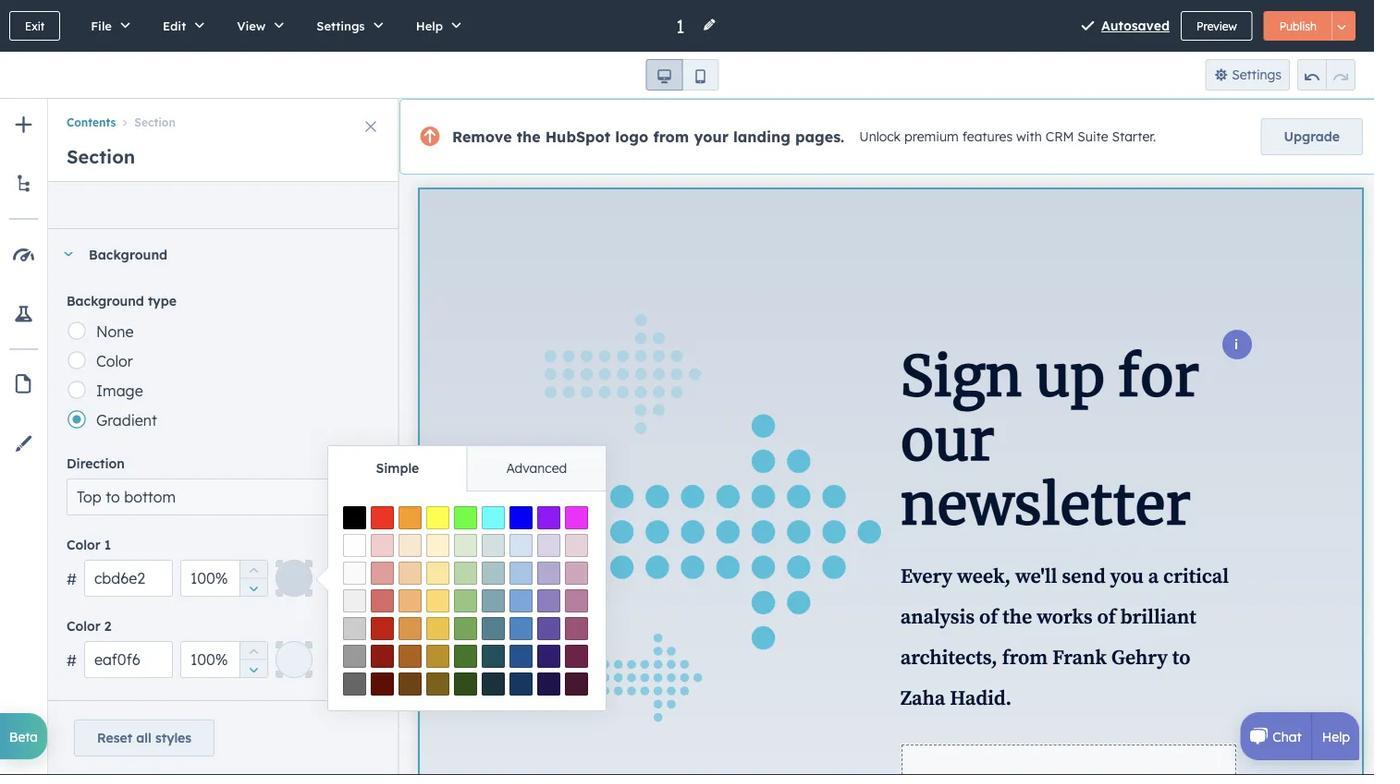 Task type: vqa. For each thing, say whether or not it's contained in the screenshot.
Publish
yes



Task type: describe. For each thing, give the bounding box(es) containing it.
# for color 2
[[67, 652, 77, 670]]

#e69138, 100 opacity image
[[399, 618, 422, 641]]

group down publish group
[[1297, 59, 1356, 91]]

#cc0201, 100 opacity image
[[371, 618, 394, 641]]

chat
[[1273, 729, 1302, 745]]

#69a84f, 100 opacity image
[[454, 618, 477, 641]]

upgrade link
[[1261, 118, 1363, 155]]

image
[[96, 382, 143, 400]]

#134f5c, 100 opacity image
[[482, 645, 505, 669]]

advanced
[[506, 460, 567, 477]]

unlock premium features with crm suite starter.
[[859, 129, 1156, 145]]

autosaved
[[1101, 18, 1170, 34]]

#ffd966, 100 opacity image
[[426, 590, 449, 613]]

your
[[694, 128, 729, 146]]

navigation containing contents
[[48, 99, 399, 132]]

#d0e0e3, 100 opacity image
[[482, 534, 505, 558]]

#fafafa, 100 opacity image
[[343, 562, 366, 585]]

tab list containing simple
[[328, 447, 606, 492]]

publish
[[1280, 19, 1317, 33]]

#f1c233, 100 opacity image
[[426, 618, 449, 641]]

0 horizontal spatial settings
[[317, 18, 365, 33]]

beta button
[[0, 714, 47, 760]]

#d5a6bd, 100 opacity image
[[565, 562, 588, 585]]

group up opacity input text field
[[239, 560, 267, 597]]

color 1
[[67, 537, 111, 553]]

exit link
[[9, 11, 60, 41]]

suite
[[1078, 129, 1108, 145]]

#f9cb9c, 100 opacity image
[[399, 562, 422, 585]]

#741b47, 100 opacity image
[[565, 645, 588, 669]]

contents button
[[67, 115, 116, 129]]

color 2
[[67, 619, 111, 635]]

top to bottom
[[77, 488, 176, 507]]

the
[[517, 128, 541, 146]]

#cfe2f3, 100 opacity image
[[510, 534, 533, 558]]

#8e7cc3, 100 opacity image
[[537, 590, 560, 613]]

background for background type
[[67, 293, 144, 309]]

#7f6001, 100 opacity image
[[426, 673, 449, 696]]

crm
[[1046, 129, 1074, 145]]

preview
[[1197, 19, 1237, 33]]

#ff00ff, 100 opacity image
[[565, 507, 588, 530]]

hubspot
[[545, 128, 611, 146]]

#93c47d, 100 opacity image
[[454, 590, 477, 613]]

opacity input text field
[[180, 560, 268, 597]]

reset all styles
[[97, 731, 192, 747]]

file
[[91, 18, 112, 33]]

styles
[[155, 731, 192, 747]]

help button
[[396, 0, 474, 52]]

#073763, 100 opacity image
[[510, 673, 533, 696]]

#c27ba0, 100 opacity image
[[565, 590, 588, 613]]

to
[[106, 488, 120, 507]]

#3d85c6, 100 opacity image
[[510, 618, 533, 641]]

#990100, 100 opacity image
[[371, 645, 394, 669]]

remove the hubspot logo from your landing pages.
[[452, 128, 844, 146]]

#274e13, 100 opacity image
[[454, 673, 477, 696]]

none
[[96, 323, 134, 341]]

group up from
[[646, 59, 719, 91]]

#a64d79, 100 opacity image
[[565, 618, 588, 641]]

# for color 1
[[67, 571, 77, 589]]

#f4cccc, 100 opacity image
[[371, 534, 394, 558]]

#d9ead3, 100 opacity image
[[454, 534, 477, 558]]

#999999, 100 opacity image
[[343, 645, 366, 669]]

#b6d7a8, 100 opacity image
[[454, 562, 477, 585]]

#45818e, 100 opacity image
[[482, 618, 505, 641]]

background button
[[48, 229, 381, 279]]

background for background
[[89, 246, 168, 262]]

#00ffff, 100 opacity image
[[482, 507, 505, 530]]

view
[[237, 18, 266, 33]]

edit button
[[143, 0, 217, 52]]

remove
[[452, 128, 512, 146]]

#bf9002, 100 opacity image
[[426, 645, 449, 669]]

#f6b26b, 100 opacity image
[[399, 590, 422, 613]]

#ea9999, 100 opacity image
[[371, 562, 394, 585]]

file button
[[71, 0, 143, 52]]

simple link
[[328, 447, 467, 491]]

#cccccc, 100 opacity image
[[343, 618, 366, 641]]



Task type: locate. For each thing, give the bounding box(es) containing it.
section right contents button
[[134, 115, 176, 129]]

settings
[[317, 18, 365, 33], [1232, 67, 1282, 83]]

logo
[[615, 128, 648, 146]]

0 vertical spatial help
[[416, 18, 443, 33]]

close image
[[365, 121, 376, 132]]

publish button
[[1264, 11, 1332, 41]]

0 vertical spatial #
[[67, 571, 77, 589]]

#d9d2e9, 100 opacity image
[[537, 534, 560, 558]]

#000000, 100 opacity image
[[343, 507, 366, 530]]

settings right view button
[[317, 18, 365, 33]]

#00ff03, 100 opacity image
[[454, 507, 477, 530]]

#37761d, 100 opacity image
[[454, 645, 477, 669]]

color
[[96, 352, 133, 371], [67, 537, 100, 553], [67, 619, 100, 635]]

#9fc5e8, 100 opacity image
[[510, 562, 533, 585]]

0 vertical spatial section
[[134, 115, 176, 129]]

simple
[[376, 460, 419, 477]]

preview button
[[1181, 11, 1253, 41]]

direction
[[67, 456, 125, 472]]

#ff9902, 100 opacity image
[[399, 507, 422, 530]]

view button
[[217, 0, 297, 52]]

#20124d, 100 opacity image
[[537, 673, 560, 696]]

#4c1130, 100 opacity image
[[565, 673, 588, 696]]

color left 1
[[67, 537, 100, 553]]

1 # from the top
[[67, 571, 77, 589]]

background up background type
[[89, 246, 168, 262]]

top to bottom button
[[67, 479, 381, 516]]

#ff0201, 100 opacity image
[[371, 507, 394, 530]]

starter.
[[1112, 129, 1156, 145]]

#b45f06, 100 opacity image
[[399, 645, 422, 669]]

section down contents
[[67, 145, 135, 168]]

landing
[[733, 128, 791, 146]]

with
[[1016, 129, 1042, 145]]

1 vertical spatial #
[[67, 652, 77, 670]]

help
[[416, 18, 443, 33], [1322, 729, 1350, 745]]

#783f04, 100 opacity image
[[399, 673, 422, 696]]

settings button
[[297, 0, 396, 52], [1205, 59, 1290, 91]]

reset all styles button
[[74, 720, 215, 757]]

0 vertical spatial settings button
[[297, 0, 396, 52]]

upgrade
[[1284, 129, 1340, 145]]

publish group
[[1264, 11, 1356, 41]]

#eeeeee, 100 opacity image
[[343, 590, 366, 613]]

beta
[[9, 729, 38, 745]]

#ffffff, 100 opacity image
[[343, 534, 366, 558]]

0 vertical spatial color
[[96, 352, 133, 371]]

#fff2cc, 100 opacity image
[[426, 534, 449, 558]]

background
[[89, 246, 168, 262], [67, 293, 144, 309]]

background up 'none'
[[67, 293, 144, 309]]

#ead1dc, 100 opacity image
[[565, 534, 588, 558]]

1 horizontal spatial help
[[1322, 729, 1350, 745]]

color for color 2
[[67, 619, 100, 635]]

background inside dropdown button
[[89, 246, 168, 262]]

opacity input text field
[[180, 642, 268, 679]]

all
[[136, 731, 151, 747]]

0 horizontal spatial settings button
[[297, 0, 396, 52]]

unlock
[[859, 129, 901, 145]]

from
[[653, 128, 689, 146]]

group down opacity input text box
[[239, 642, 267, 679]]

#674ea7, 100 opacity image
[[537, 618, 560, 641]]

color for color
[[96, 352, 133, 371]]

autosaved button
[[1101, 15, 1170, 37]]

caret image
[[63, 252, 74, 257]]

# down color 2
[[67, 652, 77, 670]]

2 vertical spatial color
[[67, 619, 100, 635]]

0 horizontal spatial help
[[416, 18, 443, 33]]

navigation
[[48, 99, 399, 132]]

1 vertical spatial settings button
[[1205, 59, 1290, 91]]

#0c343d, 100 opacity image
[[482, 673, 505, 696]]

#666666, 100 opacity image
[[343, 673, 366, 696]]

1 vertical spatial settings
[[1232, 67, 1282, 83]]

None field
[[674, 13, 691, 38]]

0 vertical spatial settings
[[317, 18, 365, 33]]

features
[[962, 129, 1013, 145]]

1 horizontal spatial settings
[[1232, 67, 1282, 83]]

#0600ff, 100 opacity image
[[510, 507, 533, 530]]

color left 2
[[67, 619, 100, 635]]

#76a5af, 100 opacity image
[[482, 590, 505, 613]]

contents
[[67, 115, 116, 129]]

exit
[[25, 19, 45, 33]]

bottom
[[124, 488, 176, 507]]

#e06666, 100 opacity image
[[371, 590, 394, 613]]

0 vertical spatial background
[[89, 246, 168, 262]]

#ffff04, 100 opacity image
[[426, 507, 449, 530]]

edit
[[163, 18, 186, 33]]

2
[[104, 619, 111, 635]]

1 vertical spatial background
[[67, 293, 144, 309]]

gradient
[[96, 411, 157, 430]]

#660000, 100 opacity image
[[371, 673, 394, 696]]

section
[[134, 115, 176, 129], [67, 145, 135, 168]]

1
[[104, 537, 111, 553]]

reset
[[97, 731, 132, 747]]

color down 'none'
[[96, 352, 133, 371]]

1 vertical spatial help
[[1322, 729, 1350, 745]]

#fce5cd, 100 opacity image
[[399, 534, 422, 558]]

advanced link
[[467, 447, 606, 491]]

section button
[[116, 115, 176, 129]]

1 vertical spatial color
[[67, 537, 100, 553]]

#b4a7d6, 100 opacity image
[[537, 562, 560, 585]]

settings down preview at top right
[[1232, 67, 1282, 83]]

tab list
[[328, 447, 606, 492]]

help inside button
[[416, 18, 443, 33]]

#
[[67, 571, 77, 589], [67, 652, 77, 670]]

1 horizontal spatial settings button
[[1205, 59, 1290, 91]]

2 # from the top
[[67, 652, 77, 670]]

type
[[148, 293, 176, 309]]

#0c5394, 100 opacity image
[[510, 645, 533, 669]]

None text field
[[84, 560, 173, 597], [84, 642, 173, 679], [84, 560, 173, 597], [84, 642, 173, 679]]

top
[[77, 488, 102, 507]]

# down color 1
[[67, 571, 77, 589]]

1 vertical spatial section
[[67, 145, 135, 168]]

pages.
[[795, 128, 844, 146]]

group
[[646, 59, 719, 91], [1297, 59, 1356, 91], [239, 560, 267, 597], [239, 642, 267, 679]]

background type
[[67, 293, 176, 309]]

#ffe599, 100 opacity image
[[426, 562, 449, 585]]

premium
[[904, 129, 959, 145]]

#351c75, 100 opacity image
[[537, 645, 560, 669]]

#a2c4c9, 100 opacity image
[[482, 562, 505, 585]]

color for color 1
[[67, 537, 100, 553]]

#9a00ff, 100 opacity image
[[537, 507, 560, 530]]

#6fa8dc, 100 opacity image
[[510, 590, 533, 613]]



